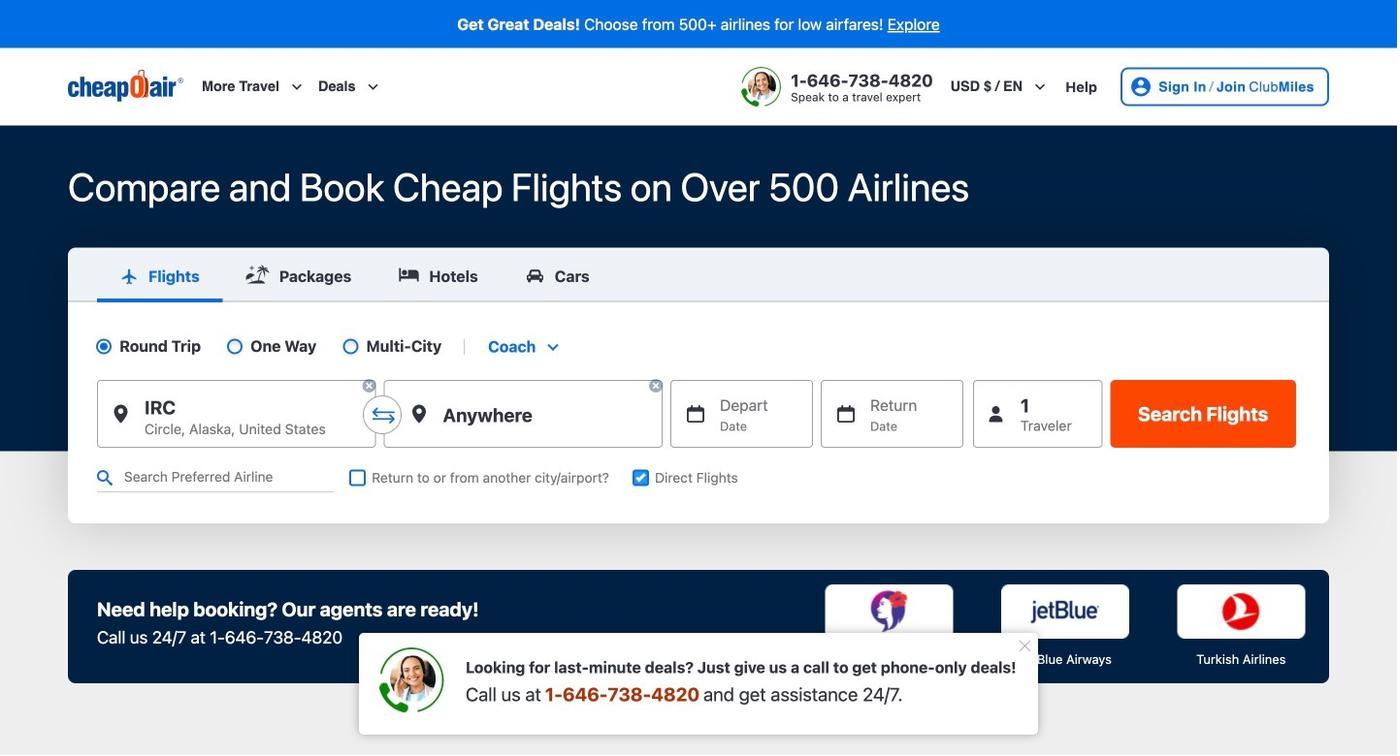 Task type: describe. For each thing, give the bounding box(es) containing it.
Search Preferred Airline text field
[[97, 464, 334, 493]]

search image
[[97, 471, 113, 486]]

hawaiian airlines image
[[825, 585, 953, 639]]



Task type: locate. For each thing, give the bounding box(es) containing it.
jetblue airways image
[[1001, 585, 1129, 639]]

search widget tabs tab list
[[68, 248, 1329, 303]]

clear field image
[[361, 379, 377, 394], [648, 379, 664, 394]]

call us at1-646-738-4820 image
[[378, 648, 444, 714]]

None search field
[[0, 126, 1397, 756]]

1 horizontal spatial clear field image
[[648, 379, 664, 394]]

turkish airlines image
[[1177, 585, 1305, 639]]

form
[[68, 248, 1329, 524]]

None field
[[481, 337, 565, 357]]

1 clear field image from the left
[[361, 379, 377, 394]]

0 horizontal spatial clear field image
[[361, 379, 377, 394]]

2 clear field image from the left
[[648, 379, 664, 394]]

cookie consent banner dialog
[[0, 667, 1397, 756]]

None button
[[1110, 380, 1296, 448]]

speak to a travel expert image
[[741, 67, 781, 107]]



